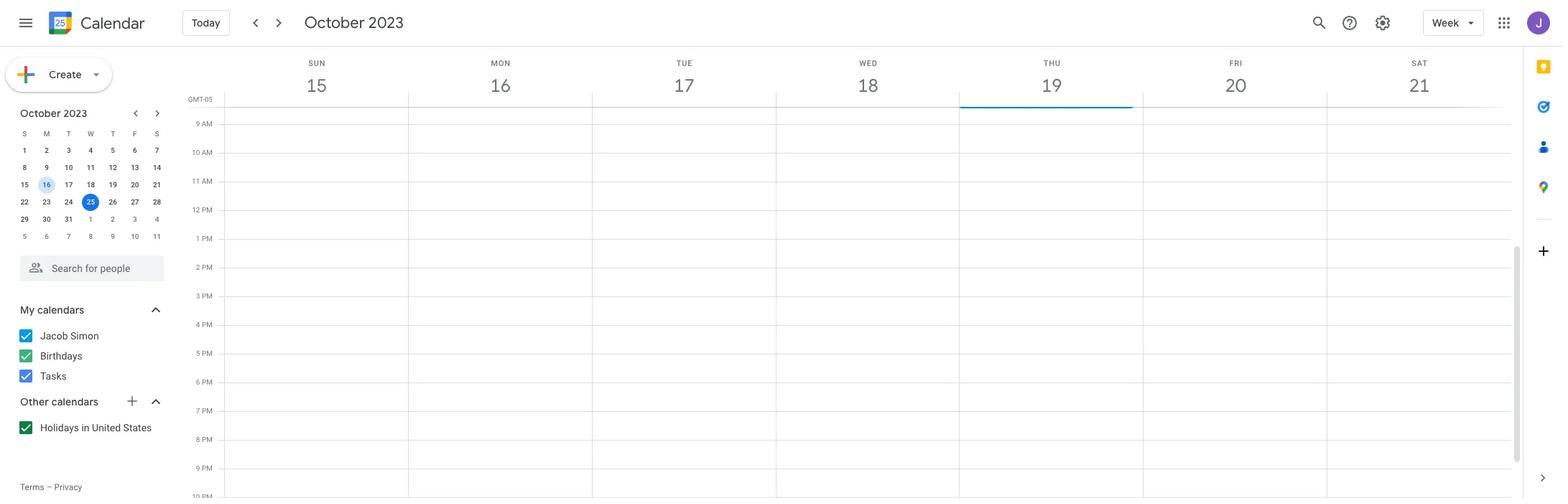 Task type: describe. For each thing, give the bounding box(es) containing it.
18 element
[[82, 177, 99, 194]]

17 inside "element"
[[65, 181, 73, 189]]

13
[[131, 164, 139, 172]]

12 pm
[[192, 206, 213, 214]]

3 for november 3 element
[[133, 216, 137, 223]]

tue 17
[[673, 59, 694, 98]]

8 for november 8 element
[[89, 233, 93, 241]]

21 element
[[148, 177, 166, 194]]

17 inside column header
[[673, 74, 694, 98]]

25
[[87, 198, 95, 206]]

holidays
[[40, 422, 79, 434]]

19 column header
[[959, 47, 1144, 107]]

row containing s
[[14, 125, 168, 142]]

am for 9 am
[[202, 120, 213, 128]]

–
[[46, 483, 52, 493]]

28 element
[[148, 194, 166, 211]]

calendar
[[80, 13, 145, 33]]

other
[[20, 396, 49, 409]]

12 element
[[104, 159, 122, 177]]

19 inside 19 column header
[[1041, 74, 1061, 98]]

0 vertical spatial 2
[[45, 147, 49, 154]]

5 for 5 pm
[[196, 350, 200, 358]]

13 element
[[126, 159, 144, 177]]

1 t from the left
[[67, 130, 71, 138]]

fri 20
[[1225, 59, 1245, 98]]

9 for 9 pm
[[196, 465, 200, 473]]

mon 16
[[489, 59, 511, 98]]

pm for 9 pm
[[202, 465, 213, 473]]

november 6 element
[[38, 228, 55, 246]]

my
[[20, 304, 35, 317]]

9 am
[[196, 120, 213, 128]]

26
[[109, 198, 117, 206]]

21 inside row
[[153, 181, 161, 189]]

pm for 12 pm
[[202, 206, 213, 214]]

15 column header
[[224, 47, 409, 107]]

14
[[153, 164, 161, 172]]

sun 15
[[306, 59, 326, 98]]

fri
[[1230, 59, 1243, 68]]

29 element
[[16, 211, 33, 228]]

11 for november 11 element
[[153, 233, 161, 241]]

1 pm
[[196, 235, 213, 243]]

11 element
[[82, 159, 99, 177]]

november 9 element
[[104, 228, 122, 246]]

my calendars
[[20, 304, 84, 317]]

24 element
[[60, 194, 77, 211]]

row containing 29
[[14, 211, 168, 228]]

31
[[65, 216, 73, 223]]

my calendars button
[[3, 299, 178, 322]]

14 element
[[148, 159, 166, 177]]

1 for 1 pm
[[196, 235, 200, 243]]

row containing 15
[[14, 177, 168, 194]]

17 element
[[60, 177, 77, 194]]

2 for 2 pm
[[196, 264, 200, 272]]

21 link
[[1403, 70, 1436, 103]]

20 link
[[1219, 70, 1252, 103]]

create
[[49, 68, 82, 81]]

7 for november 7 element
[[67, 233, 71, 241]]

1 horizontal spatial october 2023
[[304, 13, 404, 33]]

holidays in united states
[[40, 422, 152, 434]]

mon
[[491, 59, 511, 68]]

21 inside column header
[[1408, 74, 1429, 98]]

10 am
[[192, 149, 213, 157]]

jacob simon
[[40, 330, 99, 342]]

week
[[1433, 17, 1459, 29]]

18 link
[[852, 70, 885, 103]]

Search for people text field
[[29, 256, 155, 282]]

november 4 element
[[148, 211, 166, 228]]

calendars for other calendars
[[51, 396, 98, 409]]

my calendars list
[[3, 325, 178, 388]]

create button
[[6, 57, 112, 92]]

15 inside row
[[21, 181, 29, 189]]

20 column header
[[1143, 47, 1328, 107]]

11 for 11 element
[[87, 164, 95, 172]]

sat
[[1412, 59, 1428, 68]]

gmt-
[[188, 96, 205, 103]]

pm for 3 pm
[[202, 292, 213, 300]]

m
[[44, 130, 50, 138]]

05
[[205, 96, 213, 103]]

10 element
[[60, 159, 77, 177]]

12 for 12 pm
[[192, 206, 200, 214]]

october 2023 grid
[[14, 125, 168, 246]]

4 for november 4 element
[[155, 216, 159, 223]]

terms
[[20, 483, 44, 493]]

10 for november 10 element
[[131, 233, 139, 241]]

0 vertical spatial 7
[[155, 147, 159, 154]]

10 for 10 am
[[192, 149, 200, 157]]

2 for november 2 element
[[111, 216, 115, 223]]

pm for 4 pm
[[202, 321, 213, 329]]

am for 10 am
[[202, 149, 213, 157]]

9 for 9 am
[[196, 120, 200, 128]]

11 for 11 am
[[192, 177, 200, 185]]

24
[[65, 198, 73, 206]]

5 pm
[[196, 350, 213, 358]]

jacob
[[40, 330, 68, 342]]

birthdays
[[40, 351, 82, 362]]

19 link
[[1036, 70, 1069, 103]]

21 column header
[[1327, 47, 1512, 107]]

week button
[[1423, 6, 1484, 40]]

pm for 1 pm
[[202, 235, 213, 243]]

2 t from the left
[[111, 130, 115, 138]]

18 inside "row group"
[[87, 181, 95, 189]]

other calendars button
[[3, 391, 178, 414]]



Task type: vqa. For each thing, say whether or not it's contained in the screenshot.


Task type: locate. For each thing, give the bounding box(es) containing it.
31 element
[[60, 211, 77, 228]]

s right the f
[[155, 130, 159, 138]]

1 horizontal spatial s
[[155, 130, 159, 138]]

1 horizontal spatial t
[[111, 130, 115, 138]]

2 horizontal spatial 7
[[196, 407, 200, 415]]

0 horizontal spatial 8
[[23, 164, 27, 172]]

16 column header
[[408, 47, 593, 107]]

11 am
[[192, 177, 213, 185]]

pm for 6 pm
[[202, 379, 213, 387]]

privacy
[[54, 483, 82, 493]]

3 row from the top
[[14, 159, 168, 177]]

4 down w
[[89, 147, 93, 154]]

october 2023 up m
[[20, 107, 87, 120]]

21 down 14 element at the left top
[[153, 181, 161, 189]]

9 down november 2 element
[[111, 233, 115, 241]]

16 down mon
[[489, 74, 510, 98]]

18 column header
[[776, 47, 960, 107]]

0 horizontal spatial october 2023
[[20, 107, 87, 120]]

pm
[[202, 206, 213, 214], [202, 235, 213, 243], [202, 264, 213, 272], [202, 292, 213, 300], [202, 321, 213, 329], [202, 350, 213, 358], [202, 379, 213, 387], [202, 407, 213, 415], [202, 436, 213, 444], [202, 465, 213, 473]]

4 row from the top
[[14, 177, 168, 194]]

am down 05
[[202, 120, 213, 128]]

7 pm from the top
[[202, 379, 213, 387]]

pm for 8 pm
[[202, 436, 213, 444]]

november 3 element
[[126, 211, 144, 228]]

3 for 3 pm
[[196, 292, 200, 300]]

0 horizontal spatial 15
[[21, 181, 29, 189]]

0 vertical spatial 4
[[89, 147, 93, 154]]

2 vertical spatial 10
[[131, 233, 139, 241]]

25 cell
[[80, 194, 102, 211]]

3 inside grid
[[196, 292, 200, 300]]

8 down november 1 element at the top left of page
[[89, 233, 93, 241]]

10 inside grid
[[192, 149, 200, 157]]

thu
[[1044, 59, 1061, 68]]

0 horizontal spatial 17
[[65, 181, 73, 189]]

november 10 element
[[126, 228, 144, 246]]

15 down the sun
[[306, 74, 326, 98]]

16 element
[[38, 177, 55, 194]]

0 vertical spatial 8
[[23, 164, 27, 172]]

pm up 2 pm
[[202, 235, 213, 243]]

23
[[43, 198, 51, 206]]

7 down the 31 "element"
[[67, 233, 71, 241]]

2 down m
[[45, 147, 49, 154]]

6 for 'november 6' element
[[45, 233, 49, 241]]

privacy link
[[54, 483, 82, 493]]

0 vertical spatial 15
[[306, 74, 326, 98]]

17 column header
[[592, 47, 776, 107]]

16 cell
[[36, 177, 58, 194]]

1 s from the left
[[23, 130, 27, 138]]

f
[[133, 130, 137, 138]]

0 vertical spatial calendars
[[37, 304, 84, 317]]

1 horizontal spatial 3
[[133, 216, 137, 223]]

am up 12 pm
[[202, 177, 213, 185]]

2 vertical spatial 11
[[153, 233, 161, 241]]

2 vertical spatial 8
[[196, 436, 200, 444]]

gmt-05
[[188, 96, 213, 103]]

7 up 14
[[155, 147, 159, 154]]

november 2 element
[[104, 211, 122, 228]]

am for 11 am
[[202, 177, 213, 185]]

16
[[489, 74, 510, 98], [43, 181, 51, 189]]

0 vertical spatial 12
[[109, 164, 117, 172]]

1 horizontal spatial 1
[[89, 216, 93, 223]]

sat 21
[[1408, 59, 1429, 98]]

10
[[192, 149, 200, 157], [65, 164, 73, 172], [131, 233, 139, 241]]

5 pm from the top
[[202, 321, 213, 329]]

2 inside grid
[[196, 264, 200, 272]]

20 down fri
[[1225, 74, 1245, 98]]

0 vertical spatial 21
[[1408, 74, 1429, 98]]

w
[[88, 130, 94, 138]]

6 down 5 pm
[[196, 379, 200, 387]]

s left m
[[23, 130, 27, 138]]

am down 9 am
[[202, 149, 213, 157]]

5
[[111, 147, 115, 154], [23, 233, 27, 241], [196, 350, 200, 358]]

2 horizontal spatial 1
[[196, 235, 200, 243]]

0 horizontal spatial 19
[[109, 181, 117, 189]]

row containing 8
[[14, 159, 168, 177]]

9 pm
[[196, 465, 213, 473]]

today
[[192, 17, 220, 29]]

7
[[155, 147, 159, 154], [67, 233, 71, 241], [196, 407, 200, 415]]

pm up 7 pm
[[202, 379, 213, 387]]

1 vertical spatial october
[[20, 107, 61, 120]]

26 element
[[104, 194, 122, 211]]

0 horizontal spatial 4
[[89, 147, 93, 154]]

1 up 15 element
[[23, 147, 27, 154]]

4 pm
[[196, 321, 213, 329]]

1 horizontal spatial 2023
[[369, 13, 404, 33]]

9
[[196, 120, 200, 128], [45, 164, 49, 172], [111, 233, 115, 241], [196, 465, 200, 473]]

1 vertical spatial 18
[[87, 181, 95, 189]]

20 down 13 element
[[131, 181, 139, 189]]

1 vertical spatial 21
[[153, 181, 161, 189]]

1 horizontal spatial 6
[[133, 147, 137, 154]]

1 am from the top
[[202, 120, 213, 128]]

25, today element
[[82, 194, 99, 211]]

t left w
[[67, 130, 71, 138]]

0 vertical spatial 1
[[23, 147, 27, 154]]

18 inside wed 18
[[857, 74, 878, 98]]

calendars inside dropdown button
[[51, 396, 98, 409]]

10 pm from the top
[[202, 465, 213, 473]]

16 link
[[484, 70, 517, 103]]

12 inside 'element'
[[109, 164, 117, 172]]

5 up 12 'element'
[[111, 147, 115, 154]]

row
[[14, 125, 168, 142], [14, 142, 168, 159], [14, 159, 168, 177], [14, 177, 168, 194], [14, 194, 168, 211], [14, 211, 168, 228], [14, 228, 168, 246]]

row containing 22
[[14, 194, 168, 211]]

0 vertical spatial october
[[304, 13, 365, 33]]

3 pm from the top
[[202, 264, 213, 272]]

30 element
[[38, 211, 55, 228]]

1 vertical spatial 15
[[21, 181, 29, 189]]

1 horizontal spatial 12
[[192, 206, 200, 214]]

1 horizontal spatial 19
[[1041, 74, 1061, 98]]

2 horizontal spatial 10
[[192, 149, 200, 157]]

18
[[857, 74, 878, 98], [87, 181, 95, 189]]

2 row from the top
[[14, 142, 168, 159]]

15
[[306, 74, 326, 98], [21, 181, 29, 189]]

2 vertical spatial 6
[[196, 379, 200, 387]]

None search field
[[0, 250, 178, 282]]

october 2023
[[304, 13, 404, 33], [20, 107, 87, 120]]

7 up the "8 pm"
[[196, 407, 200, 415]]

12
[[109, 164, 117, 172], [192, 206, 200, 214]]

16 inside mon 16
[[489, 74, 510, 98]]

1 vertical spatial 12
[[192, 206, 200, 214]]

row containing 5
[[14, 228, 168, 246]]

1 vertical spatial 19
[[109, 181, 117, 189]]

other calendars
[[20, 396, 98, 409]]

22
[[21, 198, 29, 206]]

october
[[304, 13, 365, 33], [20, 107, 61, 120]]

0 horizontal spatial 2023
[[64, 107, 87, 120]]

4 for 4 pm
[[196, 321, 200, 329]]

tasks
[[40, 371, 67, 382]]

6 down 30 element
[[45, 233, 49, 241]]

1 vertical spatial 2023
[[64, 107, 87, 120]]

1 vertical spatial 17
[[65, 181, 73, 189]]

2 vertical spatial 5
[[196, 350, 200, 358]]

0 horizontal spatial 18
[[87, 181, 95, 189]]

2 horizontal spatial 6
[[196, 379, 200, 387]]

0 vertical spatial 5
[[111, 147, 115, 154]]

8 pm
[[196, 436, 213, 444]]

t
[[67, 130, 71, 138], [111, 130, 115, 138]]

0 horizontal spatial 6
[[45, 233, 49, 241]]

5 for november 5 element
[[23, 233, 27, 241]]

2 horizontal spatial 11
[[192, 177, 200, 185]]

6 inside grid
[[196, 379, 200, 387]]

pm for 7 pm
[[202, 407, 213, 415]]

0 horizontal spatial 12
[[109, 164, 117, 172]]

5 up 6 pm
[[196, 350, 200, 358]]

7 row from the top
[[14, 228, 168, 246]]

1 down 25, today element
[[89, 216, 93, 223]]

simon
[[70, 330, 99, 342]]

united
[[92, 422, 121, 434]]

2 down 26 element
[[111, 216, 115, 223]]

2 horizontal spatial 2
[[196, 264, 200, 272]]

grid containing 15
[[184, 47, 1523, 499]]

8 up 15 element
[[23, 164, 27, 172]]

terms – privacy
[[20, 483, 82, 493]]

pm up 3 pm
[[202, 264, 213, 272]]

pm for 5 pm
[[202, 350, 213, 358]]

19 down 12 'element'
[[109, 181, 117, 189]]

0 horizontal spatial 2
[[45, 147, 49, 154]]

6 pm
[[196, 379, 213, 387]]

3 down 2 pm
[[196, 292, 200, 300]]

1 horizontal spatial 15
[[306, 74, 326, 98]]

grid
[[184, 47, 1523, 499]]

5 row from the top
[[14, 194, 168, 211]]

11 up the 18 element
[[87, 164, 95, 172]]

3 down 27 element
[[133, 216, 137, 223]]

7 pm
[[196, 407, 213, 415]]

0 vertical spatial 10
[[192, 149, 200, 157]]

28
[[153, 198, 161, 206]]

1 vertical spatial calendars
[[51, 396, 98, 409]]

0 horizontal spatial 11
[[87, 164, 95, 172]]

3 up 10 element
[[67, 147, 71, 154]]

calendars for my calendars
[[37, 304, 84, 317]]

23 element
[[38, 194, 55, 211]]

2 vertical spatial 4
[[196, 321, 200, 329]]

0 vertical spatial 20
[[1225, 74, 1245, 98]]

3
[[67, 147, 71, 154], [133, 216, 137, 223], [196, 292, 200, 300]]

16 inside cell
[[43, 181, 51, 189]]

2023
[[369, 13, 404, 33], [64, 107, 87, 120]]

0 horizontal spatial 20
[[131, 181, 139, 189]]

12 down 11 am
[[192, 206, 200, 214]]

1 for november 1 element at the top left of page
[[89, 216, 93, 223]]

11 down november 4 element
[[153, 233, 161, 241]]

19 inside 19 element
[[109, 181, 117, 189]]

18 down wed
[[857, 74, 878, 98]]

2 horizontal spatial 3
[[196, 292, 200, 300]]

6 for 6 pm
[[196, 379, 200, 387]]

calendar element
[[46, 9, 145, 40]]

19
[[1041, 74, 1061, 98], [109, 181, 117, 189]]

main drawer image
[[17, 14, 34, 32]]

7 inside grid
[[196, 407, 200, 415]]

calendar heading
[[78, 13, 145, 33]]

1 vertical spatial 11
[[192, 177, 200, 185]]

8 for 8 pm
[[196, 436, 200, 444]]

4 pm from the top
[[202, 292, 213, 300]]

10 for 10 element
[[65, 164, 73, 172]]

s
[[23, 130, 27, 138], [155, 130, 159, 138]]

0 horizontal spatial 5
[[23, 233, 27, 241]]

1 vertical spatial 6
[[45, 233, 49, 241]]

11 inside grid
[[192, 177, 200, 185]]

november 5 element
[[16, 228, 33, 246]]

1 horizontal spatial 11
[[153, 233, 161, 241]]

8
[[23, 164, 27, 172], [89, 233, 93, 241], [196, 436, 200, 444]]

0 vertical spatial am
[[202, 120, 213, 128]]

0 horizontal spatial 3
[[67, 147, 71, 154]]

calendars
[[37, 304, 84, 317], [51, 396, 98, 409]]

9 down the "8 pm"
[[196, 465, 200, 473]]

1 pm from the top
[[202, 206, 213, 214]]

pm up 1 pm
[[202, 206, 213, 214]]

15 element
[[16, 177, 33, 194]]

17 link
[[668, 70, 701, 103]]

1 horizontal spatial 2
[[111, 216, 115, 223]]

1 row from the top
[[14, 125, 168, 142]]

8 down 7 pm
[[196, 436, 200, 444]]

0 horizontal spatial 10
[[65, 164, 73, 172]]

1 horizontal spatial 10
[[131, 233, 139, 241]]

1 horizontal spatial 16
[[489, 74, 510, 98]]

1 vertical spatial 7
[[67, 233, 71, 241]]

15 up the 22
[[21, 181, 29, 189]]

9 inside the november 9 element
[[111, 233, 115, 241]]

0 vertical spatial 3
[[67, 147, 71, 154]]

1 horizontal spatial 17
[[673, 74, 694, 98]]

9 for the november 9 element
[[111, 233, 115, 241]]

19 element
[[104, 177, 122, 194]]

pm down the "8 pm"
[[202, 465, 213, 473]]

2 pm from the top
[[202, 235, 213, 243]]

0 vertical spatial 19
[[1041, 74, 1061, 98]]

4 down the 28 element
[[155, 216, 159, 223]]

3 pm
[[196, 292, 213, 300]]

1 vertical spatial 4
[[155, 216, 159, 223]]

1 horizontal spatial october
[[304, 13, 365, 33]]

6 down the f
[[133, 147, 137, 154]]

row group
[[14, 142, 168, 246]]

calendars up "in"
[[51, 396, 98, 409]]

october up the sun
[[304, 13, 365, 33]]

in
[[82, 422, 90, 434]]

11 down "10 am"
[[192, 177, 200, 185]]

2 horizontal spatial 5
[[196, 350, 200, 358]]

2 vertical spatial 1
[[196, 235, 200, 243]]

1 horizontal spatial 18
[[857, 74, 878, 98]]

november 1 element
[[82, 211, 99, 228]]

1 horizontal spatial 20
[[1225, 74, 1245, 98]]

10 up 17 "element"
[[65, 164, 73, 172]]

tab list
[[1524, 47, 1563, 458]]

tue
[[677, 59, 693, 68]]

thu 19
[[1041, 59, 1061, 98]]

1 vertical spatial 3
[[133, 216, 137, 223]]

wed 18
[[857, 59, 878, 98]]

pm for 2 pm
[[202, 264, 213, 272]]

october 2023 up the sun
[[304, 13, 404, 33]]

4 down 3 pm
[[196, 321, 200, 329]]

0 vertical spatial 18
[[857, 74, 878, 98]]

0 horizontal spatial 21
[[153, 181, 161, 189]]

12 up 19 element
[[109, 164, 117, 172]]

7 inside november 7 element
[[67, 233, 71, 241]]

6 row from the top
[[14, 211, 168, 228]]

wed
[[859, 59, 878, 68]]

t left the f
[[111, 130, 115, 138]]

18 down 11 element
[[87, 181, 95, 189]]

0 vertical spatial october 2023
[[304, 13, 404, 33]]

27
[[131, 198, 139, 206]]

8 pm from the top
[[202, 407, 213, 415]]

21 down sat
[[1408, 74, 1429, 98]]

2 s from the left
[[155, 130, 159, 138]]

0 horizontal spatial s
[[23, 130, 27, 138]]

1 vertical spatial 2
[[111, 216, 115, 223]]

0 horizontal spatial 16
[[43, 181, 51, 189]]

1 horizontal spatial 5
[[111, 147, 115, 154]]

november 11 element
[[148, 228, 166, 246]]

17 down tue
[[673, 74, 694, 98]]

2 pm
[[196, 264, 213, 272]]

11
[[87, 164, 95, 172], [192, 177, 200, 185], [153, 233, 161, 241]]

0 horizontal spatial t
[[67, 130, 71, 138]]

2
[[45, 147, 49, 154], [111, 216, 115, 223], [196, 264, 200, 272]]

am
[[202, 120, 213, 128], [202, 149, 213, 157], [202, 177, 213, 185]]

calendars up the jacob
[[37, 304, 84, 317]]

1 horizontal spatial 7
[[155, 147, 159, 154]]

20 inside column header
[[1225, 74, 1245, 98]]

november 8 element
[[82, 228, 99, 246]]

15 inside column header
[[306, 74, 326, 98]]

sun
[[308, 59, 326, 68]]

6 pm from the top
[[202, 350, 213, 358]]

2 vertical spatial 2
[[196, 264, 200, 272]]

17 down 10 element
[[65, 181, 73, 189]]

9 down gmt-
[[196, 120, 200, 128]]

terms link
[[20, 483, 44, 493]]

7 for 7 pm
[[196, 407, 200, 415]]

0 vertical spatial 11
[[87, 164, 95, 172]]

2 am from the top
[[202, 149, 213, 157]]

22 element
[[16, 194, 33, 211]]

today button
[[182, 6, 230, 40]]

9 up 16 element
[[45, 164, 49, 172]]

15 link
[[300, 70, 333, 103]]

calendars inside dropdown button
[[37, 304, 84, 317]]

2 vertical spatial 3
[[196, 292, 200, 300]]

10 down november 3 element
[[131, 233, 139, 241]]

3 inside november 3 element
[[133, 216, 137, 223]]

6
[[133, 147, 137, 154], [45, 233, 49, 241], [196, 379, 200, 387]]

pm down 7 pm
[[202, 436, 213, 444]]

1 vertical spatial 10
[[65, 164, 73, 172]]

10 up 11 am
[[192, 149, 200, 157]]

20 inside "row group"
[[131, 181, 139, 189]]

21
[[1408, 74, 1429, 98], [153, 181, 161, 189]]

october up m
[[20, 107, 61, 120]]

8 inside november 8 element
[[89, 233, 93, 241]]

add other calendars image
[[125, 394, 139, 409]]

1 vertical spatial am
[[202, 149, 213, 157]]

states
[[123, 422, 152, 434]]

1 vertical spatial october 2023
[[20, 107, 87, 120]]

pm down 3 pm
[[202, 321, 213, 329]]

0 horizontal spatial october
[[20, 107, 61, 120]]

pm up 6 pm
[[202, 350, 213, 358]]

settings menu image
[[1374, 14, 1392, 32]]

19 down "thu"
[[1041, 74, 1061, 98]]

1 vertical spatial 16
[[43, 181, 51, 189]]

16 up 23
[[43, 181, 51, 189]]

2 horizontal spatial 8
[[196, 436, 200, 444]]

9 pm from the top
[[202, 436, 213, 444]]

5 down the 29 element
[[23, 233, 27, 241]]

20
[[1225, 74, 1245, 98], [131, 181, 139, 189]]

20 element
[[126, 177, 144, 194]]

row group containing 1
[[14, 142, 168, 246]]

30
[[43, 216, 51, 223]]

2 up 3 pm
[[196, 264, 200, 272]]

3 am from the top
[[202, 177, 213, 185]]

1 down 12 pm
[[196, 235, 200, 243]]

november 7 element
[[60, 228, 77, 246]]

1 horizontal spatial 21
[[1408, 74, 1429, 98]]

29
[[21, 216, 29, 223]]

row containing 1
[[14, 142, 168, 159]]

pm down 2 pm
[[202, 292, 213, 300]]

27 element
[[126, 194, 144, 211]]

2 vertical spatial am
[[202, 177, 213, 185]]

12 for 12
[[109, 164, 117, 172]]

pm up the "8 pm"
[[202, 407, 213, 415]]

1 vertical spatial 1
[[89, 216, 93, 223]]



